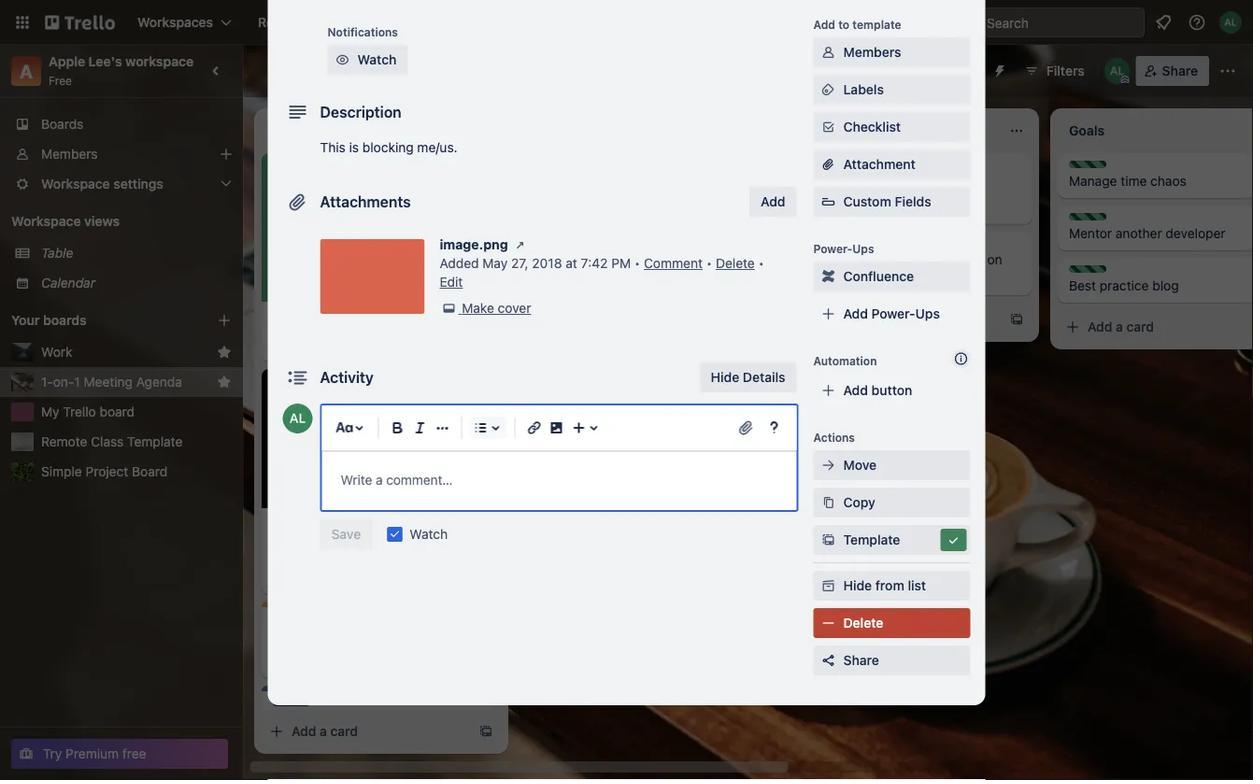 Task type: describe. For each thing, give the bounding box(es) containing it.
this is blocking me/us.
[[320, 140, 458, 155]]

sm image for labels
[[819, 80, 838, 99]]

chaos
[[1151, 173, 1187, 189]]

custom
[[844, 194, 892, 209]]

color: blue, title: "fyi" element
[[273, 699, 310, 713]]

my trello board
[[41, 404, 135, 420]]

is for this card is a template.
[[348, 543, 356, 556]]

0 vertical spatial color: orange, title: "discuss" element
[[845, 161, 906, 175]]

work button
[[41, 343, 209, 362]]

report?
[[827, 271, 871, 286]]

goal best practice blog
[[1069, 266, 1179, 294]]

1 horizontal spatial watch
[[410, 527, 448, 542]]

your boards with 5 items element
[[11, 309, 189, 332]]

i think we can improve velocity if we make some tooling changes.
[[538, 316, 755, 350]]

best practice blog link
[[1069, 277, 1254, 295]]

how to use this board link
[[273, 309, 482, 328]]

to for template
[[839, 18, 850, 31]]

meeting inside text field
[[323, 61, 389, 81]]

attach and insert link image
[[737, 419, 756, 438]]

blocker
[[273, 517, 318, 533]]

simple project board link
[[41, 463, 232, 481]]

for
[[668, 244, 685, 260]]

calendar link
[[41, 274, 232, 293]]

some
[[574, 334, 607, 350]]

on inside 'the team is stuck on x, how can we move forward?'
[[649, 173, 664, 189]]

team
[[565, 173, 595, 189]]

timely
[[331, 517, 371, 533]]

i've
[[538, 244, 560, 260]]

0 horizontal spatial board
[[100, 404, 135, 420]]

delete for delete
[[844, 616, 884, 631]]

filters button
[[1019, 56, 1091, 86]]

1 horizontal spatial members
[[844, 44, 902, 60]]

template inside remote class template link
[[127, 434, 183, 450]]

copy link
[[814, 488, 971, 518]]

best
[[1069, 278, 1097, 294]]

a link
[[11, 56, 41, 86]]

sm image for template
[[819, 531, 838, 550]]

1 vertical spatial apple lee (applelee29) image
[[283, 404, 313, 434]]

apple lee's workspace link
[[49, 54, 194, 69]]

blocker - timely discussion (#4) link
[[273, 516, 482, 535]]

delete edit
[[440, 256, 755, 290]]

tooling
[[611, 334, 652, 350]]

add power-ups link
[[814, 299, 971, 329]]

another
[[1116, 226, 1163, 241]]

mentor another developer link
[[1069, 224, 1254, 243]]

color: green, title: "goal" element for manage
[[1069, 161, 1113, 175]]

board
[[132, 464, 168, 480]]

a
[[20, 60, 33, 82]]

1- inside button
[[41, 374, 53, 390]]

my trello board link
[[41, 403, 232, 422]]

1 inside 1-on-1 meeting agenda button
[[74, 374, 80, 390]]

please
[[857, 252, 896, 267]]

move
[[844, 458, 877, 473]]

x,
[[667, 173, 680, 189]]

changes.
[[656, 334, 711, 350]]

use
[[319, 311, 341, 326]]

we right if
[[738, 316, 755, 331]]

time
[[1121, 173, 1147, 189]]

agenda inside text field
[[392, 61, 454, 81]]

next
[[712, 244, 738, 260]]

free
[[122, 746, 146, 762]]

1 horizontal spatial share button
[[1136, 56, 1210, 86]]

may
[[483, 256, 508, 271]]

how to use this board
[[273, 311, 405, 326]]

this
[[344, 311, 366, 326]]

list
[[908, 578, 927, 594]]

table
[[41, 245, 73, 261]]

sm image for make cover
[[440, 299, 459, 318]]

template inside template button
[[844, 532, 901, 548]]

1 vertical spatial delete link
[[814, 609, 971, 639]]

lists image
[[470, 417, 492, 439]]

2 horizontal spatial add a card button
[[1058, 312, 1254, 342]]

discuss can you please give feedback on the report?
[[804, 240, 1003, 286]]

7:42
[[581, 256, 608, 271]]

color: green, title: "goal" element for mentor
[[1069, 213, 1113, 227]]

hide from list link
[[814, 571, 971, 601]]

0 vertical spatial is
[[349, 140, 359, 155]]

can inside 'the team is stuck on x, how can we move forward?'
[[712, 173, 733, 189]]

add button button
[[814, 376, 971, 406]]

0 vertical spatial power-
[[814, 242, 853, 255]]

sm image for hide from list
[[819, 577, 838, 596]]

remote class template link
[[41, 433, 232, 452]]

activity
[[320, 369, 374, 387]]

if
[[727, 316, 734, 331]]

new training program
[[804, 173, 935, 189]]

0 vertical spatial ups
[[853, 242, 875, 255]]

from
[[876, 578, 905, 594]]

remote class template
[[41, 434, 183, 450]]

italic ⌘i image
[[409, 417, 431, 439]]

1-on-1 meeting agenda inside text field
[[267, 61, 454, 81]]

discuss for can
[[823, 240, 865, 253]]

i've drafted my goals for the next few months. any feedback?
[[538, 244, 738, 279]]

developer
[[1166, 226, 1226, 241]]

reassign
[[905, 162, 954, 175]]

fyi
[[292, 700, 309, 713]]

apple
[[49, 54, 85, 69]]

0 horizontal spatial add a card
[[292, 724, 358, 739]]

simple project board
[[41, 464, 168, 480]]

calendar power-up image
[[885, 63, 900, 78]]

sm image for copy
[[819, 494, 838, 512]]

0 horizontal spatial members link
[[0, 139, 243, 169]]

27,
[[511, 256, 529, 271]]

the inside i've drafted my goals for the next few months. any feedback?
[[689, 244, 708, 260]]

mentor
[[1069, 226, 1113, 241]]

share for share "button" to the right
[[1163, 63, 1198, 79]]

0 vertical spatial members link
[[814, 37, 971, 67]]

discuss reassign
[[864, 162, 954, 175]]

views
[[84, 214, 120, 229]]

goal manage time chaos
[[1069, 162, 1187, 189]]

boards
[[43, 313, 87, 328]]

link image
[[523, 417, 545, 439]]

apple lee (applelee29) image
[[1220, 11, 1242, 34]]

1 vertical spatial color: orange, title: "discuss" element
[[804, 239, 865, 253]]

automation image
[[985, 56, 1011, 82]]

copy
[[844, 495, 876, 510]]

work
[[41, 344, 72, 360]]

goal for mentor
[[1088, 214, 1113, 227]]

table link
[[41, 244, 232, 263]]

show menu image
[[1219, 62, 1238, 80]]

added may 27, 2018 at 7:42 pm
[[440, 256, 631, 271]]

boards
[[41, 116, 84, 132]]

on- inside button
[[53, 374, 74, 390]]

you
[[831, 252, 853, 267]]

hide details
[[711, 370, 786, 385]]

sm image for confluence
[[819, 267, 838, 286]]

make cover
[[462, 301, 531, 316]]



Task type: vqa. For each thing, say whether or not it's contained in the screenshot.
the bottom the to
yes



Task type: locate. For each thing, give the bounding box(es) containing it.
make
[[462, 301, 494, 316]]

0 horizontal spatial delete link
[[716, 256, 755, 271]]

1 horizontal spatial add a card
[[823, 312, 889, 327]]

1 vertical spatial can
[[599, 316, 621, 331]]

hide left create from template… icon
[[711, 370, 740, 385]]

1 horizontal spatial apple lee (applelee29) image
[[1105, 58, 1131, 84]]

1 vertical spatial delete
[[844, 616, 884, 631]]

/
[[860, 199, 863, 212]]

on left "x,"
[[649, 173, 664, 189]]

i think we can improve velocity if we make some tooling changes. link
[[538, 314, 755, 352]]

1 horizontal spatial agenda
[[392, 61, 454, 81]]

create from template… image for how to use this board
[[479, 725, 494, 739]]

sm image inside the copy link
[[819, 494, 838, 512]]

starred icon image for 1-on-1 meeting agenda
[[217, 375, 232, 390]]

sm image down add to template
[[819, 43, 838, 62]]

1 horizontal spatial delete link
[[814, 609, 971, 639]]

1 vertical spatial hide
[[844, 578, 872, 594]]

1 horizontal spatial add a card button
[[793, 305, 1002, 335]]

goal for manage
[[1088, 162, 1113, 175]]

1- left watch button
[[267, 61, 283, 81]]

template up board
[[127, 434, 183, 450]]

1- up my
[[41, 374, 53, 390]]

0 / 3
[[853, 199, 870, 212]]

color: green, title: "goal" element
[[804, 161, 847, 175], [1069, 161, 1113, 175], [1069, 213, 1113, 227], [1069, 265, 1113, 280]]

goal inside 'goal manage time chaos'
[[1088, 162, 1113, 175]]

we up the some
[[579, 316, 596, 331]]

0 vertical spatial 1-
[[267, 61, 283, 81]]

members link down template
[[814, 37, 971, 67]]

power-ups
[[814, 242, 875, 255]]

0 vertical spatial template
[[127, 434, 183, 450]]

delete for delete edit
[[716, 256, 755, 271]]

2018
[[532, 256, 562, 271]]

template down copy
[[844, 532, 901, 548]]

velocity
[[676, 316, 723, 331]]

stuck
[[612, 173, 645, 189]]

0 vertical spatial on
[[649, 173, 664, 189]]

power- down confluence at the right top of page
[[872, 306, 916, 322]]

0 vertical spatial board
[[370, 311, 405, 326]]

to left template
[[839, 18, 850, 31]]

can inside i think we can improve velocity if we make some tooling changes.
[[599, 316, 621, 331]]

add a card button for how to use this board
[[262, 717, 471, 747]]

the inside discuss can you please give feedback on the report?
[[804, 271, 823, 286]]

sm image inside "hide from list" link
[[819, 577, 838, 596]]

sm image for members
[[819, 43, 838, 62]]

members link down boards
[[0, 139, 243, 169]]

power- up the report?
[[814, 242, 853, 255]]

1 vertical spatial 1
[[74, 374, 80, 390]]

try premium free button
[[11, 739, 228, 769]]

this for this is blocking me/us.
[[320, 140, 346, 155]]

the team is stuck on x, how can we move forward?
[[538, 173, 754, 208]]

free
[[49, 74, 72, 87]]

1 horizontal spatial ups
[[916, 306, 940, 322]]

0 vertical spatial share
[[1163, 63, 1198, 79]]

create from template… image
[[744, 376, 759, 391]]

sm image inside labels link
[[819, 80, 838, 99]]

card
[[862, 312, 889, 327], [1127, 319, 1155, 335], [321, 543, 344, 556], [331, 724, 358, 739]]

this card is a template.
[[295, 543, 418, 556]]

0 horizontal spatial power-
[[814, 242, 853, 255]]

1 horizontal spatial to
[[839, 18, 850, 31]]

improve
[[625, 316, 673, 331]]

0 horizontal spatial share button
[[814, 646, 971, 676]]

delete link
[[716, 256, 755, 271], [814, 609, 971, 639]]

add inside add button button
[[844, 383, 868, 398]]

0 vertical spatial create from template… image
[[1010, 312, 1025, 327]]

0 horizontal spatial to
[[303, 311, 316, 326]]

0 horizontal spatial meeting
[[84, 374, 133, 390]]

this for this card is a template.
[[295, 543, 318, 556]]

1 vertical spatial the
[[804, 271, 823, 286]]

(#4)
[[442, 517, 468, 533]]

ups
[[853, 242, 875, 255], [916, 306, 940, 322]]

try
[[43, 746, 62, 762]]

few
[[538, 263, 560, 279]]

premium
[[66, 746, 119, 762]]

sm image inside checklist link
[[819, 118, 838, 136]]

sm image for checklist
[[819, 118, 838, 136]]

agenda inside button
[[136, 374, 182, 390]]

meeting down work button
[[84, 374, 133, 390]]

add a card button down fyi
[[262, 717, 471, 747]]

can you please give feedback on the report? link
[[804, 251, 1021, 288]]

discussion
[[375, 517, 439, 533]]

0 vertical spatial can
[[712, 173, 733, 189]]

on- left watch button
[[283, 61, 311, 81]]

image.png
[[440, 237, 508, 252]]

button
[[872, 383, 913, 398]]

open information menu image
[[1188, 13, 1207, 32]]

1 horizontal spatial board
[[370, 311, 405, 326]]

share for share "button" to the left
[[844, 653, 880, 668]]

sm image
[[819, 80, 838, 99], [511, 236, 530, 254], [819, 531, 838, 550], [945, 531, 963, 550], [819, 614, 838, 633]]

members
[[844, 44, 902, 60], [41, 146, 98, 162]]

1 vertical spatial watch
[[410, 527, 448, 542]]

labels
[[844, 82, 884, 97]]

meeting down notifications
[[323, 61, 389, 81]]

0 vertical spatial on-
[[283, 61, 311, 81]]

manage
[[1069, 173, 1118, 189]]

0 vertical spatial 1
[[311, 61, 319, 81]]

create from template… image for new training program
[[1010, 312, 1025, 327]]

agenda up my trello board link
[[136, 374, 182, 390]]

0 vertical spatial apple lee (applelee29) image
[[1105, 58, 1131, 84]]

this down blocker
[[295, 543, 318, 556]]

1 inside 1-on-1 meeting agenda text field
[[311, 61, 319, 81]]

watch inside button
[[358, 52, 397, 67]]

sm image down "actions"
[[819, 456, 838, 475]]

1 vertical spatial power-
[[872, 306, 916, 322]]

add a card button down confluence at the right top of page
[[793, 305, 1002, 335]]

meeting inside button
[[84, 374, 133, 390]]

0 vertical spatial this
[[320, 140, 346, 155]]

is down the save
[[348, 543, 356, 556]]

can right how
[[712, 173, 733, 189]]

the down can
[[804, 271, 823, 286]]

template.
[[369, 543, 418, 556]]

starred icon image
[[217, 345, 232, 360], [217, 375, 232, 390]]

Search field
[[981, 8, 1144, 36]]

1-on-1 meeting agenda down work button
[[41, 374, 182, 390]]

program
[[884, 173, 935, 189]]

i
[[538, 316, 542, 331]]

members down boards
[[41, 146, 98, 162]]

we right how
[[737, 173, 754, 189]]

color: green, title: "goal" element for best
[[1069, 265, 1113, 280]]

0 vertical spatial members
[[844, 44, 902, 60]]

add power-ups
[[844, 306, 940, 322]]

1 horizontal spatial share
[[1163, 63, 1198, 79]]

apple lee (applelee29) image
[[1105, 58, 1131, 84], [283, 404, 313, 434]]

is up forward? at top
[[599, 173, 609, 189]]

1 horizontal spatial 1-on-1 meeting agenda
[[267, 61, 454, 81]]

goal
[[823, 162, 847, 175], [1088, 162, 1113, 175], [1088, 214, 1113, 227], [1088, 266, 1113, 280]]

new
[[804, 173, 831, 189]]

to for use
[[303, 311, 316, 326]]

add a card button down best practice blog link
[[1058, 312, 1254, 342]]

share button down the 0 notifications icon at right top
[[1136, 56, 1210, 86]]

apple lee (applelee29) image left text styles 'icon'
[[283, 404, 313, 434]]

is left blocking
[[349, 140, 359, 155]]

sm image for delete
[[819, 614, 838, 633]]

add button
[[844, 383, 913, 398]]

is for the team is stuck on x, how can we move forward?
[[599, 173, 609, 189]]

feedback
[[928, 252, 984, 267]]

the right for
[[689, 244, 708, 260]]

share left show menu icon
[[1163, 63, 1198, 79]]

the
[[538, 173, 562, 189]]

1 vertical spatial share
[[844, 653, 880, 668]]

to left the use
[[303, 311, 316, 326]]

1 vertical spatial ups
[[916, 306, 940, 322]]

save button
[[320, 520, 372, 550]]

is inside 'the team is stuck on x, how can we move forward?'
[[599, 173, 609, 189]]

Board name text field
[[258, 56, 463, 86]]

delete right for
[[716, 256, 755, 271]]

give
[[900, 252, 925, 267]]

1 horizontal spatial hide
[[844, 578, 872, 594]]

1 horizontal spatial create from template… image
[[1010, 312, 1025, 327]]

0 horizontal spatial 1
[[74, 374, 80, 390]]

custom fields button
[[814, 193, 971, 211]]

delete link down "hide from list" link
[[814, 609, 971, 639]]

0 vertical spatial discuss
[[864, 162, 906, 175]]

add a card down the report?
[[823, 312, 889, 327]]

1 vertical spatial 1-on-1 meeting agenda
[[41, 374, 182, 390]]

color: purple, title: "reassign" element
[[886, 161, 954, 175]]

0 horizontal spatial template
[[127, 434, 183, 450]]

1 horizontal spatial can
[[712, 173, 733, 189]]

make cover link
[[440, 299, 531, 318]]

how
[[683, 173, 708, 189]]

sm image down notifications
[[333, 50, 352, 69]]

details
[[743, 370, 786, 385]]

move
[[538, 192, 571, 208]]

this down the description
[[320, 140, 346, 155]]

1 horizontal spatial power-
[[872, 306, 916, 322]]

ups up confluence at the right top of page
[[853, 242, 875, 255]]

1 vertical spatial this
[[295, 543, 318, 556]]

can
[[712, 173, 733, 189], [599, 316, 621, 331]]

add a card down practice on the right top
[[1088, 319, 1155, 335]]

sm image down edit
[[440, 299, 459, 318]]

hide left from
[[844, 578, 872, 594]]

is
[[349, 140, 359, 155], [599, 173, 609, 189], [348, 543, 356, 556]]

add board image
[[217, 313, 232, 328]]

editor toolbar toolbar
[[330, 413, 789, 443]]

1 vertical spatial on-
[[53, 374, 74, 390]]

discuss inside discuss can you please give feedback on the report?
[[823, 240, 865, 253]]

1 vertical spatial board
[[100, 404, 135, 420]]

goal inside goal mentor another developer
[[1088, 214, 1113, 227]]

1-on-1 meeting agenda inside button
[[41, 374, 182, 390]]

share button
[[1136, 56, 1210, 86], [814, 646, 971, 676]]

0 horizontal spatial 1-
[[41, 374, 53, 390]]

new training program link
[[804, 172, 1021, 191]]

text styles image
[[333, 417, 356, 439]]

back to home image
[[45, 7, 115, 37]]

watch down notifications
[[358, 52, 397, 67]]

color: orange, title: "discuss" element
[[845, 161, 906, 175], [804, 239, 865, 253]]

automation
[[814, 354, 877, 367]]

Main content area, start typing to enter text. text field
[[341, 469, 778, 492]]

0 vertical spatial the
[[689, 244, 708, 260]]

0 vertical spatial meeting
[[323, 61, 389, 81]]

to
[[839, 18, 850, 31], [303, 311, 316, 326]]

1 horizontal spatial 1-
[[267, 61, 283, 81]]

0 horizontal spatial apple lee (applelee29) image
[[283, 404, 313, 434]]

1 vertical spatial on
[[988, 252, 1003, 267]]

power- inside add power-ups link
[[872, 306, 916, 322]]

comment link
[[644, 256, 703, 271]]

delete
[[716, 256, 755, 271], [844, 616, 884, 631]]

0 vertical spatial delete link
[[716, 256, 755, 271]]

agenda down notifications
[[392, 61, 454, 81]]

power-
[[814, 242, 853, 255], [872, 306, 916, 322]]

0 horizontal spatial on-
[[53, 374, 74, 390]]

hide
[[711, 370, 740, 385], [844, 578, 872, 594]]

1 horizontal spatial delete
[[844, 616, 884, 631]]

any
[[616, 263, 639, 279]]

checklist link
[[814, 112, 971, 142]]

image image
[[545, 417, 568, 439]]

my
[[611, 244, 629, 260]]

calendar
[[41, 275, 95, 291]]

add a card button for new training program
[[793, 305, 1002, 335]]

1 horizontal spatial 1
[[311, 61, 319, 81]]

sm image down power-ups
[[819, 267, 838, 286]]

0 horizontal spatial agenda
[[136, 374, 182, 390]]

on- inside text field
[[283, 61, 311, 81]]

0 vertical spatial starred icon image
[[217, 345, 232, 360]]

workspace
[[11, 214, 81, 229]]

delete link right for
[[716, 256, 755, 271]]

0 notifications image
[[1153, 11, 1175, 34]]

0 vertical spatial hide
[[711, 370, 740, 385]]

0 horizontal spatial ups
[[853, 242, 875, 255]]

this
[[320, 140, 346, 155], [295, 543, 318, 556]]

me/us.
[[417, 140, 458, 155]]

1 horizontal spatial members link
[[814, 37, 971, 67]]

filters
[[1047, 63, 1085, 79]]

on right feedback
[[988, 252, 1003, 267]]

at
[[566, 256, 578, 271]]

share down hide from list
[[844, 653, 880, 668]]

0 horizontal spatial the
[[689, 244, 708, 260]]

cover
[[498, 301, 531, 316]]

0 vertical spatial delete
[[716, 256, 755, 271]]

sm image
[[819, 43, 838, 62], [333, 50, 352, 69], [819, 118, 838, 136], [819, 267, 838, 286], [440, 299, 459, 318], [819, 456, 838, 475], [819, 494, 838, 512], [819, 577, 838, 596]]

blocker - timely discussion (#4)
[[273, 517, 468, 533]]

apple lee (applelee29) image right filters
[[1105, 58, 1131, 84]]

0 vertical spatial share button
[[1136, 56, 1210, 86]]

goal inside goal best practice blog
[[1088, 266, 1113, 280]]

bold ⌘b image
[[387, 417, 409, 439]]

1- inside text field
[[267, 61, 283, 81]]

we inside 'the team is stuck on x, how can we move forward?'
[[737, 173, 754, 189]]

add
[[814, 18, 836, 31], [761, 194, 786, 209], [844, 306, 868, 322], [823, 312, 847, 327], [1088, 319, 1113, 335], [844, 383, 868, 398], [292, 724, 316, 739]]

more formatting image
[[431, 417, 454, 439]]

added
[[440, 256, 479, 271]]

0 horizontal spatial create from template… image
[[479, 725, 494, 739]]

power ups image
[[959, 64, 974, 79]]

0 horizontal spatial hide
[[711, 370, 740, 385]]

feedback?
[[643, 263, 705, 279]]

0 horizontal spatial members
[[41, 146, 98, 162]]

on inside discuss can you please give feedback on the report?
[[988, 252, 1003, 267]]

sm image inside move link
[[819, 456, 838, 475]]

hide for hide details
[[711, 370, 740, 385]]

save
[[331, 527, 361, 542]]

sm image for watch
[[333, 50, 352, 69]]

-
[[322, 517, 328, 533]]

open help dialog image
[[763, 417, 786, 439]]

starred icon image for work
[[217, 345, 232, 360]]

template
[[127, 434, 183, 450], [844, 532, 901, 548]]

notifications
[[328, 25, 398, 38]]

edit link
[[440, 274, 463, 290]]

members up the calendar power-up "icon"
[[844, 44, 902, 60]]

sm image left checklist
[[819, 118, 838, 136]]

delete inside delete edit
[[716, 256, 755, 271]]

your
[[11, 313, 40, 328]]

pm
[[612, 256, 631, 271]]

can up the some
[[599, 316, 621, 331]]

1-on-1 meeting agenda down notifications
[[267, 61, 454, 81]]

manage time chaos link
[[1069, 172, 1254, 191]]

1 left watch button
[[311, 61, 319, 81]]

1 vertical spatial meeting
[[84, 374, 133, 390]]

ups down can you please give feedback on the report? link
[[916, 306, 940, 322]]

0 horizontal spatial share
[[844, 653, 880, 668]]

1 up trello
[[74, 374, 80, 390]]

1-
[[267, 61, 283, 81], [41, 374, 53, 390]]

delete down hide from list
[[844, 616, 884, 631]]

sm image inside watch button
[[333, 50, 352, 69]]

1 vertical spatial share button
[[814, 646, 971, 676]]

trello
[[63, 404, 96, 420]]

2 horizontal spatial add a card
[[1088, 319, 1155, 335]]

1 vertical spatial template
[[844, 532, 901, 548]]

0 horizontal spatial watch
[[358, 52, 397, 67]]

share button down "hide from list" link
[[814, 646, 971, 676]]

1 vertical spatial to
[[303, 311, 316, 326]]

1 starred icon image from the top
[[217, 345, 232, 360]]

primary element
[[0, 0, 1254, 45]]

board right this on the top left of page
[[370, 311, 405, 326]]

1 vertical spatial is
[[599, 173, 609, 189]]

1 vertical spatial starred icon image
[[217, 375, 232, 390]]

0 horizontal spatial delete
[[716, 256, 755, 271]]

1 horizontal spatial template
[[844, 532, 901, 548]]

0 vertical spatial watch
[[358, 52, 397, 67]]

add inside add button
[[761, 194, 786, 209]]

checklist
[[844, 119, 901, 135]]

hide for hide from list
[[844, 578, 872, 594]]

0 horizontal spatial add a card button
[[262, 717, 471, 747]]

watch
[[358, 52, 397, 67], [410, 527, 448, 542]]

goal for best
[[1088, 266, 1113, 280]]

on- down work
[[53, 374, 74, 390]]

watch up template.
[[410, 527, 448, 542]]

add a card down fyi
[[292, 724, 358, 739]]

0 horizontal spatial 1-on-1 meeting agenda
[[41, 374, 182, 390]]

board up remote class template
[[100, 404, 135, 420]]

add inside add power-ups link
[[844, 306, 868, 322]]

0 vertical spatial agenda
[[392, 61, 454, 81]]

2 starred icon image from the top
[[217, 375, 232, 390]]

sm image left copy
[[819, 494, 838, 512]]

sm image left hide from list
[[819, 577, 838, 596]]

0 vertical spatial to
[[839, 18, 850, 31]]

share
[[1163, 63, 1198, 79], [844, 653, 880, 668]]

0 vertical spatial 1-on-1 meeting agenda
[[267, 61, 454, 81]]

discuss for reassign
[[864, 162, 906, 175]]

sm image for move
[[819, 456, 838, 475]]

1 horizontal spatial meeting
[[323, 61, 389, 81]]

watch button
[[328, 45, 408, 75]]

2 vertical spatial is
[[348, 543, 356, 556]]

create from template… image
[[1010, 312, 1025, 327], [479, 725, 494, 739]]

1 vertical spatial members link
[[0, 139, 243, 169]]



